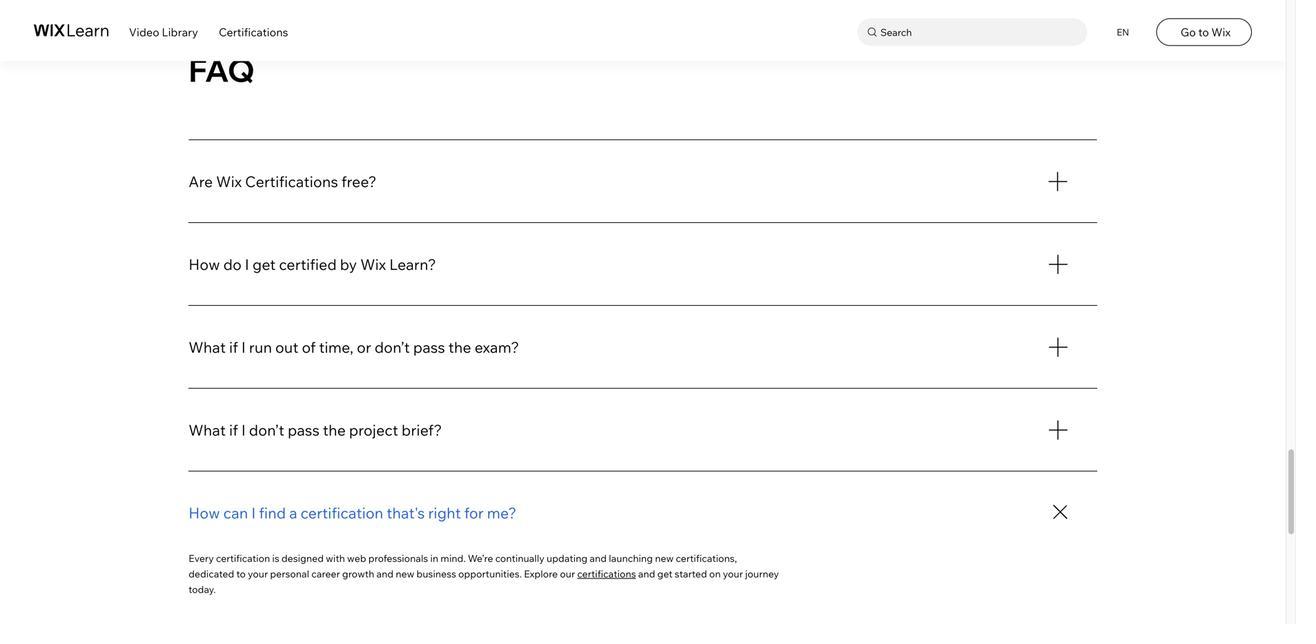 Task type: locate. For each thing, give the bounding box(es) containing it.
2 if from the top
[[229, 421, 238, 440]]

1 vertical spatial certifications
[[245, 172, 338, 191]]

brief?
[[402, 421, 442, 440]]

0 horizontal spatial certification
[[216, 553, 270, 565]]

in
[[430, 553, 439, 565]]

0 vertical spatial to
[[1199, 25, 1210, 39]]

1 horizontal spatial wix
[[360, 255, 386, 274]]

menu bar
[[0, 0, 1286, 61]]

and down professionals
[[377, 568, 394, 580]]

1 horizontal spatial don't
[[375, 338, 410, 357]]

1 vertical spatial certification
[[216, 553, 270, 565]]

0 horizontal spatial pass
[[288, 421, 320, 440]]

1 vertical spatial to
[[236, 568, 246, 580]]

certifications
[[219, 25, 288, 39], [245, 172, 338, 191]]

out
[[275, 338, 299, 357]]

what for what if i don't pass the project brief?
[[189, 421, 226, 440]]

go
[[1181, 25, 1196, 39]]

certified
[[279, 255, 337, 274]]

i
[[245, 255, 249, 274], [241, 338, 246, 357], [241, 421, 246, 440], [251, 504, 256, 523]]

growth
[[342, 568, 375, 580]]

to
[[1199, 25, 1210, 39], [236, 568, 246, 580]]

project
[[349, 421, 398, 440]]

0 horizontal spatial wix
[[216, 172, 242, 191]]

the
[[449, 338, 472, 357], [323, 421, 346, 440]]

right
[[428, 504, 461, 523]]

pass
[[413, 338, 445, 357], [288, 421, 320, 440]]

1 horizontal spatial certification
[[301, 504, 384, 523]]

every
[[189, 553, 214, 565]]

dedicated
[[189, 568, 234, 580]]

your left personal
[[248, 568, 268, 580]]

0 horizontal spatial your
[[248, 568, 268, 580]]

what if i run out of time, or don't pass the exam?
[[189, 338, 520, 357]]

new right the launching
[[655, 553, 674, 565]]

new
[[655, 553, 674, 565], [396, 568, 415, 580]]

your right 'on'
[[723, 568, 743, 580]]

get left 'started'
[[658, 568, 673, 580]]

what for what if i run out of time, or don't pass the exam?
[[189, 338, 226, 357]]

2 horizontal spatial and
[[638, 568, 656, 580]]

certification up with
[[301, 504, 384, 523]]

your inside every certification is designed with web professionals in mind. we're continually updating and launching new certifications, dedicated to your personal career growth and new business opportunities. explore our
[[248, 568, 268, 580]]

Search text field
[[877, 23, 1085, 41]]

0 vertical spatial don't
[[375, 338, 410, 357]]

0 horizontal spatial and
[[377, 568, 394, 580]]

0 horizontal spatial get
[[253, 255, 276, 274]]

2 how from the top
[[189, 504, 220, 523]]

0 vertical spatial pass
[[413, 338, 445, 357]]

business
[[417, 568, 456, 580]]

1 vertical spatial the
[[323, 421, 346, 440]]

get right do
[[253, 255, 276, 274]]

0 vertical spatial if
[[229, 338, 238, 357]]

time,
[[319, 338, 354, 357]]

0 vertical spatial how
[[189, 255, 220, 274]]

are wix certifications free?
[[189, 172, 377, 191]]

1 horizontal spatial your
[[723, 568, 743, 580]]

what
[[189, 338, 226, 357], [189, 421, 226, 440]]

1 vertical spatial how
[[189, 504, 220, 523]]

1 horizontal spatial get
[[658, 568, 673, 580]]

web
[[347, 553, 366, 565]]

how left can
[[189, 504, 220, 523]]

professionals
[[369, 553, 428, 565]]

and
[[590, 553, 607, 565], [377, 568, 394, 580], [638, 568, 656, 580]]

are
[[189, 172, 213, 191]]

0 vertical spatial get
[[253, 255, 276, 274]]

how do i get certified by wix learn?
[[189, 255, 436, 274]]

0 vertical spatial new
[[655, 553, 674, 565]]

don't
[[375, 338, 410, 357], [249, 421, 284, 440]]

and down the launching
[[638, 568, 656, 580]]

0 horizontal spatial the
[[323, 421, 346, 440]]

0 vertical spatial certification
[[301, 504, 384, 523]]

certification left is
[[216, 553, 270, 565]]

0 vertical spatial wix
[[1212, 25, 1231, 39]]

and up certifications
[[590, 553, 607, 565]]

how left do
[[189, 255, 220, 274]]

1 horizontal spatial to
[[1199, 25, 1210, 39]]

the left exam? on the left bottom of the page
[[449, 338, 472, 357]]

1 vertical spatial what
[[189, 421, 226, 440]]

certification inside every certification is designed with web professionals in mind. we're continually updating and launching new certifications, dedicated to your personal career growth and new business opportunities. explore our
[[216, 553, 270, 565]]

if
[[229, 338, 238, 357], [229, 421, 238, 440]]

certifications,
[[676, 553, 737, 565]]

get
[[253, 255, 276, 274], [658, 568, 673, 580]]

wix right by
[[360, 255, 386, 274]]

video library link
[[129, 25, 198, 39]]

video
[[129, 25, 159, 39]]

opportunities.
[[459, 568, 522, 580]]

2 what from the top
[[189, 421, 226, 440]]

1 vertical spatial if
[[229, 421, 238, 440]]

wix right are
[[216, 172, 242, 191]]

menu bar containing video library
[[0, 0, 1286, 61]]

2 your from the left
[[723, 568, 743, 580]]

the left project
[[323, 421, 346, 440]]

0 horizontal spatial to
[[236, 568, 246, 580]]

how for how do i get certified by wix learn?
[[189, 255, 220, 274]]

1 what from the top
[[189, 338, 226, 357]]

your
[[248, 568, 268, 580], [723, 568, 743, 580]]

certification
[[301, 504, 384, 523], [216, 553, 270, 565]]

1 how from the top
[[189, 255, 220, 274]]

1 your from the left
[[248, 568, 268, 580]]

go to wix link
[[1157, 18, 1253, 46]]

1 horizontal spatial pass
[[413, 338, 445, 357]]

1 if from the top
[[229, 338, 238, 357]]

journey
[[746, 568, 779, 580]]

how
[[189, 255, 220, 274], [189, 504, 220, 523]]

how can i find a certification that's right for me?
[[189, 504, 517, 523]]

1 horizontal spatial and
[[590, 553, 607, 565]]

new down professionals
[[396, 568, 415, 580]]

certifications left free?
[[245, 172, 338, 191]]

to right go at the right of the page
[[1199, 25, 1210, 39]]

1 horizontal spatial the
[[449, 338, 472, 357]]

1 vertical spatial new
[[396, 568, 415, 580]]

by
[[340, 255, 357, 274]]

i for run
[[241, 338, 246, 357]]

personal
[[270, 568, 309, 580]]

wix right go at the right of the page
[[1212, 25, 1231, 39]]

to right dedicated
[[236, 568, 246, 580]]

wix
[[1212, 25, 1231, 39], [216, 172, 242, 191], [360, 255, 386, 274]]

0 vertical spatial what
[[189, 338, 226, 357]]

1 vertical spatial don't
[[249, 421, 284, 440]]

1 vertical spatial get
[[658, 568, 673, 580]]

certifications up faq
[[219, 25, 288, 39]]

and get started on your journey today.
[[189, 568, 779, 596]]

en
[[1117, 26, 1130, 38]]



Task type: vqa. For each thing, say whether or not it's contained in the screenshot.
Pricing Link at the top of the page
no



Task type: describe. For each thing, give the bounding box(es) containing it.
your inside and get started on your journey today.
[[723, 568, 743, 580]]

certifications
[[578, 568, 636, 580]]

today.
[[189, 583, 216, 596]]

for
[[465, 504, 484, 523]]

every certification is designed with web professionals in mind. we're continually updating and launching new certifications, dedicated to your personal career growth and new business opportunities. explore our
[[189, 553, 737, 580]]

if for run
[[229, 338, 238, 357]]

certifications link
[[219, 25, 288, 39]]

mind.
[[441, 553, 466, 565]]

certifications link
[[578, 568, 636, 580]]

learn?
[[389, 255, 436, 274]]

library
[[162, 25, 198, 39]]

0 vertical spatial certifications
[[219, 25, 288, 39]]

1 horizontal spatial new
[[655, 553, 674, 565]]

or
[[357, 338, 371, 357]]

to inside every certification is designed with web professionals in mind. we're continually updating and launching new certifications, dedicated to your personal career growth and new business opportunities. explore our
[[236, 568, 246, 580]]

free?
[[342, 172, 377, 191]]

0 horizontal spatial new
[[396, 568, 415, 580]]

i for don't
[[241, 421, 246, 440]]

updating
[[547, 553, 588, 565]]

0 vertical spatial the
[[449, 338, 472, 357]]

exam?
[[475, 338, 520, 357]]

2 horizontal spatial wix
[[1212, 25, 1231, 39]]

1 vertical spatial wix
[[216, 172, 242, 191]]

with
[[326, 553, 345, 565]]

i for get
[[245, 255, 249, 274]]

get inside and get started on your journey today.
[[658, 568, 673, 580]]

on
[[710, 568, 721, 580]]

me?
[[487, 504, 517, 523]]

is
[[272, 553, 279, 565]]

we're
[[468, 553, 493, 565]]

career
[[312, 568, 340, 580]]

of
[[302, 338, 316, 357]]

go to wix
[[1181, 25, 1231, 39]]

faq
[[189, 50, 255, 90]]

do
[[223, 255, 242, 274]]

0 horizontal spatial don't
[[249, 421, 284, 440]]

if for don't
[[229, 421, 238, 440]]

run
[[249, 338, 272, 357]]

can
[[223, 504, 248, 523]]

launching
[[609, 553, 653, 565]]

find
[[259, 504, 286, 523]]

started
[[675, 568, 707, 580]]

i for find
[[251, 504, 256, 523]]

our
[[560, 568, 575, 580]]

explore
[[524, 568, 558, 580]]

and inside and get started on your journey today.
[[638, 568, 656, 580]]

what if i don't pass the project brief?
[[189, 421, 442, 440]]

1 vertical spatial pass
[[288, 421, 320, 440]]

continually
[[496, 553, 545, 565]]

2 vertical spatial wix
[[360, 255, 386, 274]]

video library
[[129, 25, 198, 39]]

a
[[289, 504, 297, 523]]

en button
[[1109, 18, 1136, 46]]

that's
[[387, 504, 425, 523]]

how for how can i find a certification that's right for me?
[[189, 504, 220, 523]]

designed
[[282, 553, 324, 565]]



